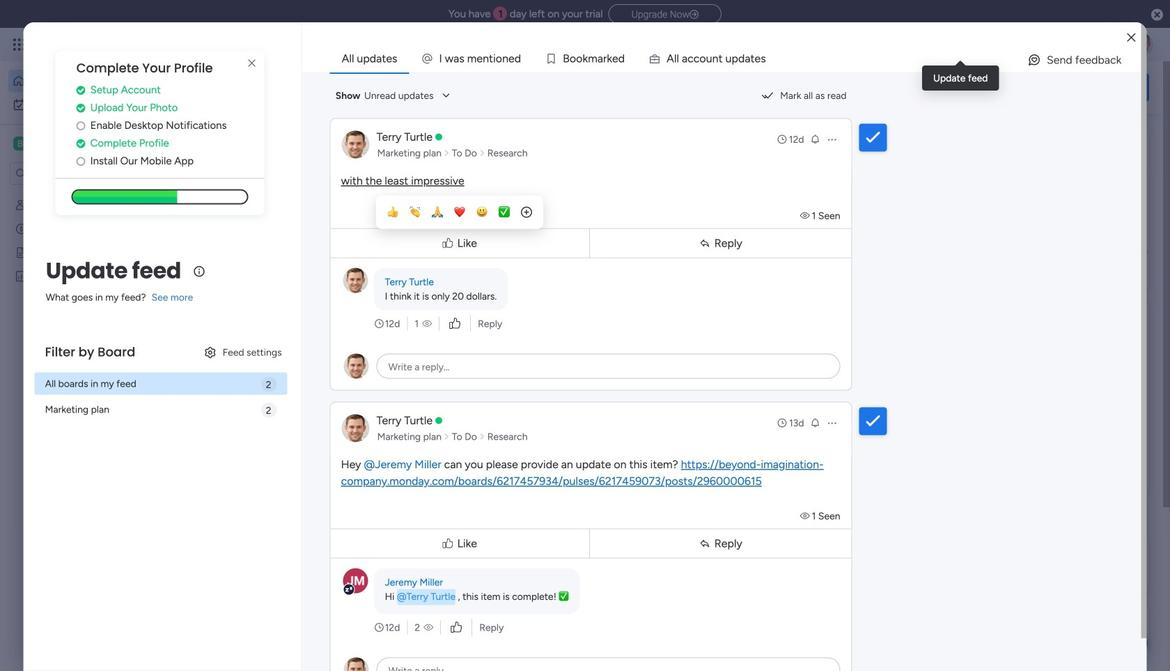 Task type: locate. For each thing, give the bounding box(es) containing it.
option down search in workspace field
[[0, 193, 178, 195]]

quick search results list box
[[215, 158, 907, 514]]

0 horizontal spatial slider arrow image
[[444, 430, 450, 444]]

close image
[[1128, 33, 1136, 43]]

2 vertical spatial v2 seen image
[[424, 621, 434, 635]]

check circle image up check circle icon
[[76, 85, 85, 95]]

1 vertical spatial dapulse x slim image
[[1129, 129, 1146, 146]]

0 horizontal spatial slider arrow image
[[444, 146, 450, 160]]

v2 like image
[[450, 316, 461, 331], [451, 620, 462, 635]]

0 vertical spatial option
[[8, 70, 169, 92]]

public board image
[[15, 246, 28, 259]]

dapulse x slim image
[[244, 55, 260, 72], [1129, 129, 1146, 146]]

slider arrow image
[[444, 430, 450, 444], [479, 430, 486, 444]]

check circle image up circle o image
[[76, 138, 85, 149]]

0 vertical spatial check circle image
[[76, 85, 85, 95]]

v2 seen image
[[801, 510, 812, 522]]

workspace selection element
[[13, 135, 88, 152]]

v2 seen image
[[801, 210, 812, 222], [422, 317, 432, 331], [424, 621, 434, 635]]

check circle image
[[76, 85, 85, 95], [76, 138, 85, 149]]

dapulse rightstroke image
[[690, 9, 699, 20]]

remove from favorites image
[[413, 283, 427, 297]]

option up circle o icon
[[8, 93, 169, 116]]

tab
[[330, 45, 409, 72]]

options image
[[827, 134, 838, 145]]

component image
[[461, 304, 473, 317]]

option up check circle icon
[[8, 70, 169, 92]]

workspace image
[[13, 136, 27, 151]]

1 vertical spatial v2 like image
[[451, 620, 462, 635]]

1 vertical spatial check circle image
[[76, 138, 85, 149]]

0 horizontal spatial dapulse x slim image
[[244, 55, 260, 72]]

terry turtle image
[[1132, 33, 1154, 56]]

help center element
[[941, 603, 1150, 658]]

1 vertical spatial v2 seen image
[[422, 317, 432, 331]]

slider arrow image
[[444, 146, 450, 160], [479, 146, 486, 160]]

getting started element
[[941, 536, 1150, 592]]

2 check circle image from the top
[[76, 138, 85, 149]]

public dashboard image
[[15, 270, 28, 283]]

1 horizontal spatial slider arrow image
[[479, 430, 486, 444]]

list box
[[0, 191, 178, 476]]

see plans image
[[231, 37, 244, 52]]

Search in workspace field
[[29, 166, 116, 182]]

2 vertical spatial option
[[0, 193, 178, 195]]

2 element
[[356, 553, 373, 569]]

public dashboard image
[[461, 282, 476, 298]]

circle o image
[[76, 156, 85, 166]]

0 vertical spatial v2 seen image
[[801, 210, 812, 222]]

terry turtle image
[[248, 652, 276, 671]]

tab list
[[330, 45, 1142, 72]]

select product image
[[13, 38, 26, 52]]

option
[[8, 70, 169, 92], [8, 93, 169, 116], [0, 193, 178, 195]]

1 horizontal spatial slider arrow image
[[479, 146, 486, 160]]



Task type: describe. For each thing, give the bounding box(es) containing it.
2 slider arrow image from the left
[[479, 146, 486, 160]]

0 vertical spatial dapulse x slim image
[[244, 55, 260, 72]]

give feedback image
[[1028, 53, 1042, 67]]

1 check circle image from the top
[[76, 85, 85, 95]]

1 slider arrow image from the left
[[444, 146, 450, 160]]

check circle image
[[76, 103, 85, 113]]

v2 user feedback image
[[952, 80, 963, 95]]

0 vertical spatial v2 like image
[[450, 316, 461, 331]]

circle o image
[[76, 120, 85, 131]]

1 horizontal spatial dapulse x slim image
[[1129, 129, 1146, 146]]

v2 seen image for 2nd slider arrow image
[[424, 621, 434, 635]]

1 slider arrow image from the left
[[444, 430, 450, 444]]

dapulse close image
[[1152, 8, 1164, 22]]

add to favorites image
[[413, 453, 427, 467]]

v2 seen image for first slider arrow icon from right
[[422, 317, 432, 331]]

1 vertical spatial option
[[8, 93, 169, 116]]

reminder image
[[810, 133, 821, 145]]

2 slider arrow image from the left
[[479, 430, 486, 444]]



Task type: vqa. For each thing, say whether or not it's contained in the screenshot.
"2" icon
no



